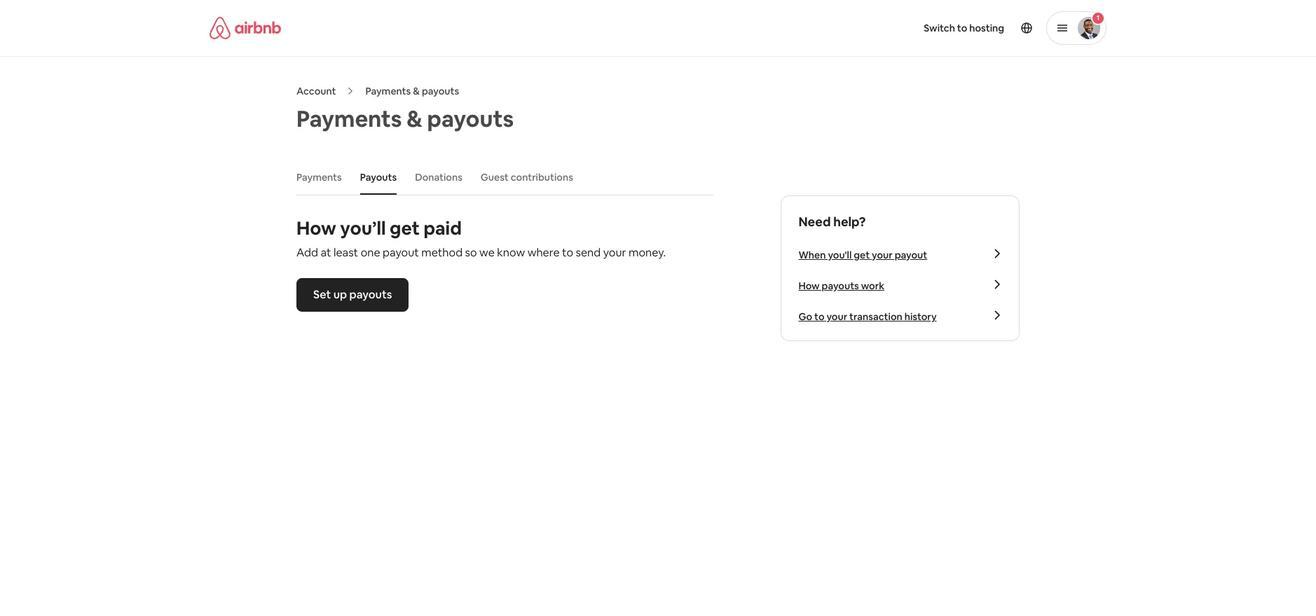 Task type: locate. For each thing, give the bounding box(es) containing it.
2 horizontal spatial your
[[872, 249, 893, 261]]

1 horizontal spatial to
[[815, 310, 825, 323]]

get left paid
[[390, 217, 420, 240]]

to right switch
[[958, 22, 968, 34]]

help?
[[834, 214, 866, 230]]

0 vertical spatial &
[[413, 85, 420, 97]]

how up add
[[297, 217, 336, 240]]

account
[[297, 85, 336, 97]]

0 horizontal spatial how
[[297, 217, 336, 240]]

0 horizontal spatial payout
[[383, 245, 419, 260]]

2 horizontal spatial to
[[958, 22, 968, 34]]

set up payouts button
[[297, 278, 409, 312]]

0 horizontal spatial your
[[603, 245, 626, 260]]

how down when
[[799, 280, 820, 292]]

how
[[297, 217, 336, 240], [799, 280, 820, 292]]

0 vertical spatial get
[[390, 217, 420, 240]]

1 vertical spatial how
[[799, 280, 820, 292]]

know
[[497, 245, 525, 260]]

tab list containing payments
[[290, 160, 714, 195]]

where
[[528, 245, 560, 260]]

work
[[861, 280, 885, 292]]

hosting
[[970, 22, 1005, 34]]

need help?
[[799, 214, 866, 230]]

0 horizontal spatial get
[[390, 217, 420, 240]]

switch to hosting link
[[916, 13, 1013, 43]]

get
[[390, 217, 420, 240], [854, 249, 870, 261]]

switch
[[924, 22, 955, 34]]

get inside how you'll get paid add at least one payout method so we know where to send your money.
[[390, 217, 420, 240]]

0 horizontal spatial to
[[562, 245, 573, 260]]

0 vertical spatial to
[[958, 22, 968, 34]]

1 horizontal spatial how
[[799, 280, 820, 292]]

so
[[465, 245, 477, 260]]

tab list
[[290, 160, 714, 195]]

how you'll get paid add at least one payout method so we know where to send your money.
[[297, 217, 666, 260]]

get right you'll
[[854, 249, 870, 261]]

to left send
[[562, 245, 573, 260]]

how inside how you'll get paid add at least one payout method so we know where to send your money.
[[297, 217, 336, 240]]

payouts inside button
[[350, 287, 392, 302]]

1 vertical spatial payments & payouts
[[297, 104, 514, 133]]

set up payouts
[[313, 287, 392, 302]]

payout up how payouts work link
[[895, 249, 928, 261]]

1 vertical spatial to
[[562, 245, 573, 260]]

1 horizontal spatial get
[[854, 249, 870, 261]]

guest contributions
[[481, 171, 573, 184]]

2 vertical spatial payments
[[297, 171, 342, 184]]

to right go
[[815, 310, 825, 323]]

0 vertical spatial payments
[[366, 85, 411, 97]]

go
[[799, 310, 813, 323]]

paid
[[424, 217, 462, 240]]

to inside how you'll get paid add at least one payout method so we know where to send your money.
[[562, 245, 573, 260]]

2 vertical spatial to
[[815, 310, 825, 323]]

account link
[[297, 85, 336, 97]]

&
[[413, 85, 420, 97], [407, 104, 423, 133]]

go to your transaction history
[[799, 310, 937, 323]]

your
[[603, 245, 626, 260], [872, 249, 893, 261], [827, 310, 848, 323]]

payments
[[366, 85, 411, 97], [297, 104, 402, 133], [297, 171, 342, 184]]

payout
[[383, 245, 419, 260], [895, 249, 928, 261]]

your inside how you'll get paid add at least one payout method so we know where to send your money.
[[603, 245, 626, 260]]

to inside profile element
[[958, 22, 968, 34]]

1 horizontal spatial your
[[827, 310, 848, 323]]

get for paid
[[390, 217, 420, 240]]

payments & payouts
[[366, 85, 459, 97], [297, 104, 514, 133]]

your down how payouts work
[[827, 310, 848, 323]]

1 vertical spatial &
[[407, 104, 423, 133]]

payout right one
[[383, 245, 419, 260]]

to
[[958, 22, 968, 34], [562, 245, 573, 260], [815, 310, 825, 323]]

0 vertical spatial payments & payouts
[[366, 85, 459, 97]]

0 vertical spatial how
[[297, 217, 336, 240]]

your up work
[[872, 249, 893, 261]]

up
[[334, 287, 347, 302]]

1 vertical spatial get
[[854, 249, 870, 261]]

when you'll get your payout
[[799, 249, 928, 261]]

transaction
[[850, 310, 903, 323]]

payouts
[[422, 85, 459, 97], [427, 104, 514, 133], [822, 280, 859, 292], [350, 287, 392, 302]]

how for you'll
[[297, 217, 336, 240]]

money.
[[629, 245, 666, 260]]

your right send
[[603, 245, 626, 260]]



Task type: describe. For each thing, give the bounding box(es) containing it.
method
[[421, 245, 463, 260]]

guest
[[481, 171, 509, 184]]

at
[[321, 245, 331, 260]]

to for switch
[[958, 22, 968, 34]]

guest contributions button
[[474, 164, 580, 191]]

least
[[334, 245, 358, 260]]

send
[[576, 245, 601, 260]]

how for payouts
[[799, 280, 820, 292]]

payments button
[[290, 164, 349, 191]]

go to your transaction history link
[[799, 310, 1002, 324]]

how payouts work link
[[799, 279, 1002, 293]]

how payouts work
[[799, 280, 885, 292]]

when
[[799, 249, 826, 261]]

profile element
[[675, 0, 1107, 56]]

get for your
[[854, 249, 870, 261]]

history
[[905, 310, 937, 323]]

to for go
[[815, 310, 825, 323]]

1 horizontal spatial payout
[[895, 249, 928, 261]]

switch to hosting
[[924, 22, 1005, 34]]

1
[[1097, 13, 1100, 22]]

add
[[297, 245, 318, 260]]

you'll
[[828, 249, 852, 261]]

donations
[[415, 171, 463, 184]]

one
[[361, 245, 380, 260]]

payouts button
[[353, 164, 404, 191]]

1 vertical spatial payments
[[297, 104, 402, 133]]

set
[[313, 287, 331, 302]]

donations button
[[408, 164, 470, 191]]

you'll
[[340, 217, 386, 240]]

payments inside button
[[297, 171, 342, 184]]

contributions
[[511, 171, 573, 184]]

payout inside how you'll get paid add at least one payout method so we know where to send your money.
[[383, 245, 419, 260]]

need
[[799, 214, 831, 230]]

payouts
[[360, 171, 397, 184]]

we
[[480, 245, 495, 260]]

1 button
[[1047, 11, 1107, 45]]

when you'll get your payout link
[[799, 248, 1002, 262]]



Task type: vqa. For each thing, say whether or not it's contained in the screenshot.
When
yes



